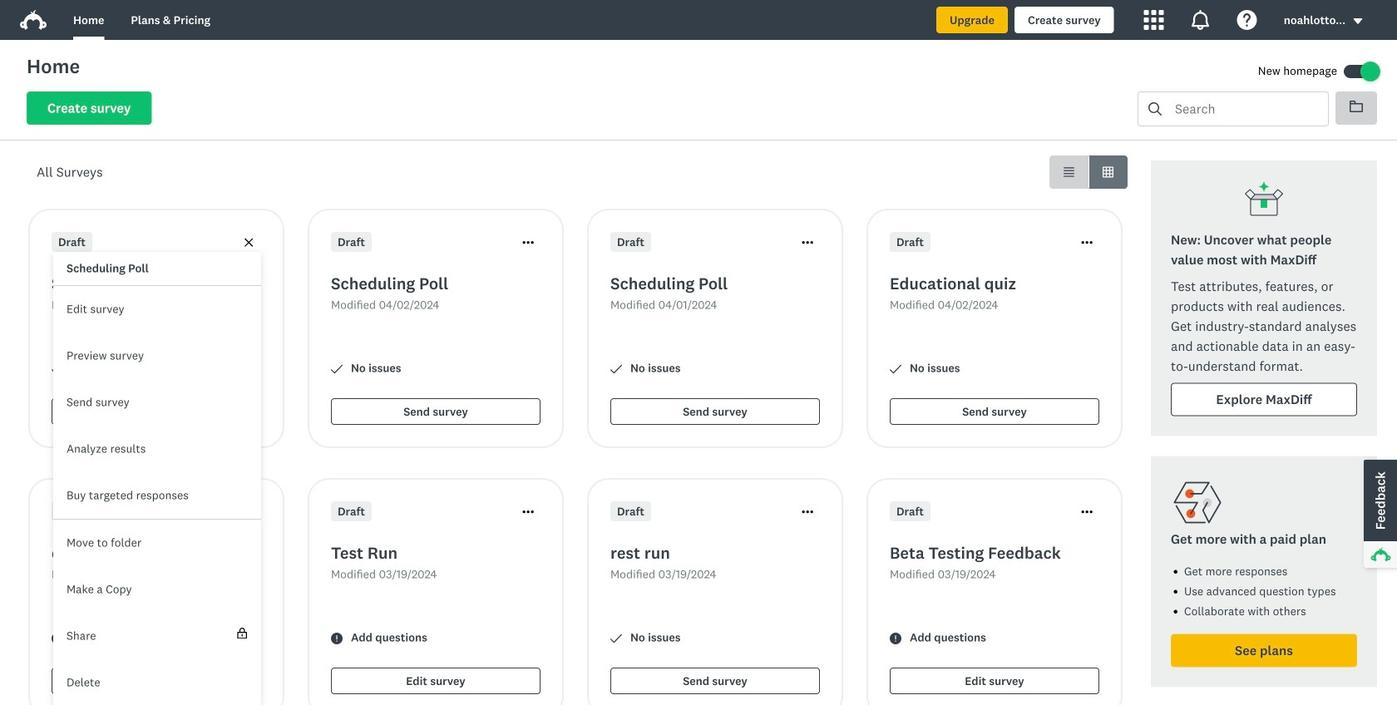 Task type: locate. For each thing, give the bounding box(es) containing it.
folders image
[[1350, 100, 1363, 113]]

help icon image
[[1237, 10, 1257, 30]]

this is a paid feature image
[[237, 628, 247, 639]]

this is a paid feature image
[[237, 628, 248, 639]]

menu
[[53, 252, 261, 705]]

0 horizontal spatial warning image
[[52, 633, 63, 644]]

warning image
[[52, 633, 63, 644], [890, 633, 901, 644]]

brand logo image
[[20, 7, 47, 33], [20, 10, 47, 30]]

1 horizontal spatial warning image
[[890, 633, 901, 644]]

Search text field
[[1162, 92, 1328, 126]]

group
[[1049, 156, 1128, 189]]

1 brand logo image from the top
[[20, 7, 47, 33]]

2 warning image from the left
[[890, 633, 901, 644]]

warning image
[[331, 633, 343, 644]]

2 brand logo image from the top
[[20, 10, 47, 30]]

products icon image
[[1144, 10, 1164, 30], [1144, 10, 1164, 30]]

dropdown arrow icon image
[[1352, 15, 1364, 27], [1354, 18, 1362, 24]]

folders image
[[1350, 101, 1363, 112]]

no issues image
[[52, 363, 63, 375], [331, 363, 343, 375], [610, 363, 622, 375], [610, 633, 622, 644]]



Task type: vqa. For each thing, say whether or not it's contained in the screenshot.
second Warning icon from the top
no



Task type: describe. For each thing, give the bounding box(es) containing it.
search image
[[1148, 102, 1162, 116]]

max diff icon image
[[1244, 180, 1284, 220]]

notification center icon image
[[1191, 10, 1211, 30]]

1 warning image from the left
[[52, 633, 63, 644]]

search image
[[1148, 102, 1162, 116]]

response based pricing icon image
[[1171, 476, 1224, 529]]

no issues image
[[890, 363, 901, 375]]



